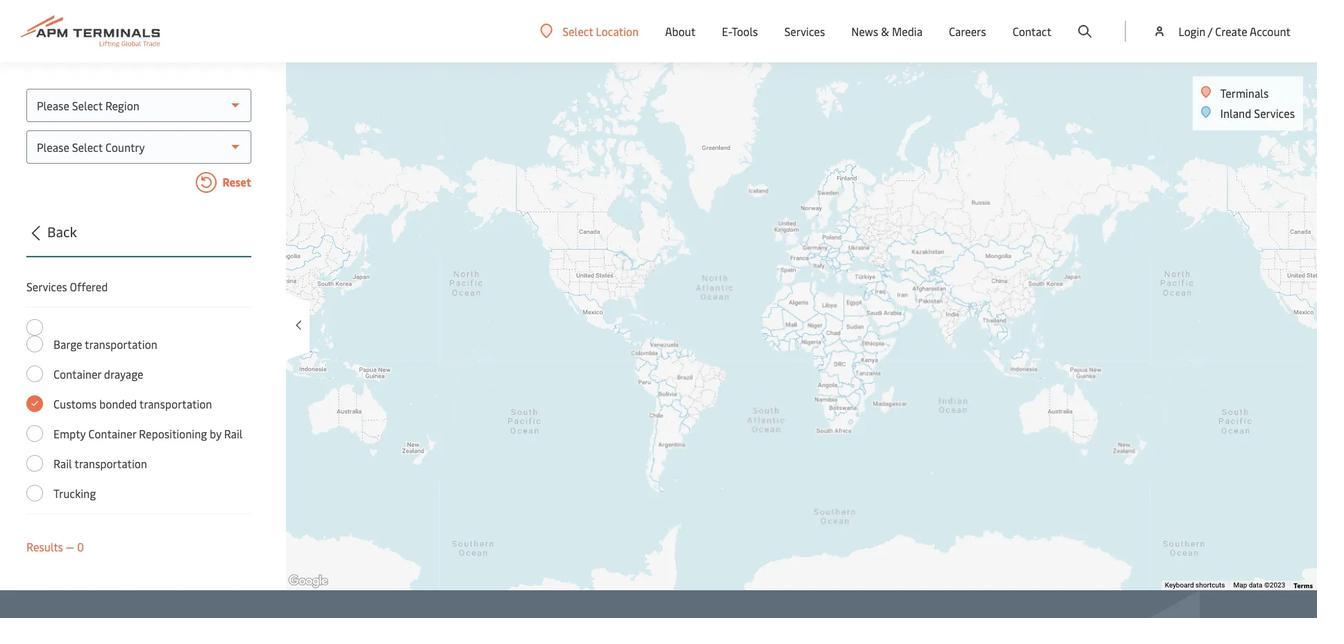 Task type: describe. For each thing, give the bounding box(es) containing it.
login / create account
[[1179, 24, 1291, 39]]

e-
[[722, 24, 732, 39]]

offered
[[70, 279, 108, 295]]

empty container repositioning by rail
[[53, 427, 243, 442]]

—
[[66, 540, 74, 555]]

barge
[[53, 337, 82, 352]]

shortcuts
[[1196, 582, 1226, 590]]

by
[[210, 427, 222, 442]]

e-tools
[[722, 24, 758, 39]]

careers
[[950, 24, 987, 39]]

1 vertical spatial services
[[1255, 106, 1296, 121]]

login
[[1179, 24, 1206, 39]]

Barge transportation radio
[[26, 336, 43, 353]]

Customs bonded transportation radio
[[26, 396, 43, 413]]

terms
[[1294, 581, 1314, 591]]

select location
[[563, 23, 639, 39]]

about
[[665, 24, 696, 39]]

location
[[596, 23, 639, 39]]

0 vertical spatial container
[[53, 367, 101, 382]]

transportation for barge transportation
[[85, 337, 157, 352]]

map region
[[262, 5, 1318, 619]]

account
[[1250, 24, 1291, 39]]

1 vertical spatial container
[[88, 427, 136, 442]]

services offered
[[26, 279, 108, 295]]

inland
[[1221, 106, 1252, 121]]

customs bonded transportation
[[53, 397, 212, 412]]

empty
[[53, 427, 86, 442]]

0 horizontal spatial rail
[[53, 456, 72, 472]]

/
[[1209, 24, 1213, 39]]

tools
[[732, 24, 758, 39]]

about button
[[665, 0, 696, 63]]

terminals
[[1221, 85, 1269, 101]]

map data ©2023
[[1234, 582, 1286, 590]]

container drayage
[[53, 367, 143, 382]]

media
[[892, 24, 923, 39]]

Trucking radio
[[26, 486, 43, 502]]

news
[[852, 24, 879, 39]]

careers button
[[950, 0, 987, 63]]

services button
[[785, 0, 825, 63]]

repositioning
[[139, 427, 207, 442]]

Container drayage radio
[[26, 366, 43, 383]]



Task type: vqa. For each thing, say whether or not it's contained in the screenshot.
Repositioning
yes



Task type: locate. For each thing, give the bounding box(es) containing it.
1 horizontal spatial services
[[785, 24, 825, 39]]

news & media
[[852, 24, 923, 39]]

trucking
[[53, 486, 96, 502]]

0 horizontal spatial services
[[26, 279, 67, 295]]

keyboard
[[1165, 582, 1195, 590]]

transportation for rail transportation
[[75, 456, 147, 472]]

back
[[47, 222, 77, 241]]

©2023
[[1265, 582, 1286, 590]]

transportation up drayage
[[85, 337, 157, 352]]

1 vertical spatial transportation
[[139, 397, 212, 412]]

2 horizontal spatial services
[[1255, 106, 1296, 121]]

login / create account link
[[1153, 0, 1291, 63]]

drayage
[[104, 367, 143, 382]]

results
[[26, 540, 63, 555]]

select
[[563, 23, 593, 39]]

services left offered
[[26, 279, 67, 295]]

None radio
[[26, 320, 43, 336]]

reset button
[[26, 172, 251, 196]]

1 horizontal spatial rail
[[224, 427, 243, 442]]

back button
[[22, 222, 251, 258]]

0 vertical spatial rail
[[224, 427, 243, 442]]

rail
[[224, 427, 243, 442], [53, 456, 72, 472]]

bonded
[[99, 397, 137, 412]]

0 vertical spatial transportation
[[85, 337, 157, 352]]

keyboard shortcuts button
[[1165, 581, 1226, 591]]

&
[[881, 24, 890, 39]]

barge transportation
[[53, 337, 157, 352]]

inland services
[[1221, 106, 1296, 121]]

services down "terminals"
[[1255, 106, 1296, 121]]

news & media button
[[852, 0, 923, 63]]

Empty Container Repositioning by Rail radio
[[26, 426, 43, 442]]

container up customs
[[53, 367, 101, 382]]

Rail transportation radio
[[26, 456, 43, 472]]

1 vertical spatial rail
[[53, 456, 72, 472]]

transportation up trucking
[[75, 456, 147, 472]]

data
[[1249, 582, 1263, 590]]

rail transportation
[[53, 456, 147, 472]]

contact
[[1013, 24, 1052, 39]]

e-tools button
[[722, 0, 758, 63]]

services for services
[[785, 24, 825, 39]]

transportation up repositioning
[[139, 397, 212, 412]]

customs
[[53, 397, 97, 412]]

create
[[1216, 24, 1248, 39]]

map
[[1234, 582, 1248, 590]]

0 vertical spatial services
[[785, 24, 825, 39]]

reset
[[220, 174, 251, 190]]

services right tools in the right of the page
[[785, 24, 825, 39]]

transportation
[[85, 337, 157, 352], [139, 397, 212, 412], [75, 456, 147, 472]]

container down the bonded at bottom left
[[88, 427, 136, 442]]

terms link
[[1294, 581, 1314, 591]]

rail right by
[[224, 427, 243, 442]]

select location button
[[541, 23, 639, 39]]

services for services offered
[[26, 279, 67, 295]]

keyboard shortcuts
[[1165, 582, 1226, 590]]

2 vertical spatial transportation
[[75, 456, 147, 472]]

results — 0
[[26, 540, 84, 555]]

0
[[77, 540, 84, 555]]

services
[[785, 24, 825, 39], [1255, 106, 1296, 121], [26, 279, 67, 295]]

contact button
[[1013, 0, 1052, 63]]

rail right the rail transportation radio
[[53, 456, 72, 472]]

container
[[53, 367, 101, 382], [88, 427, 136, 442]]

google image
[[286, 573, 331, 591]]

2 vertical spatial services
[[26, 279, 67, 295]]



